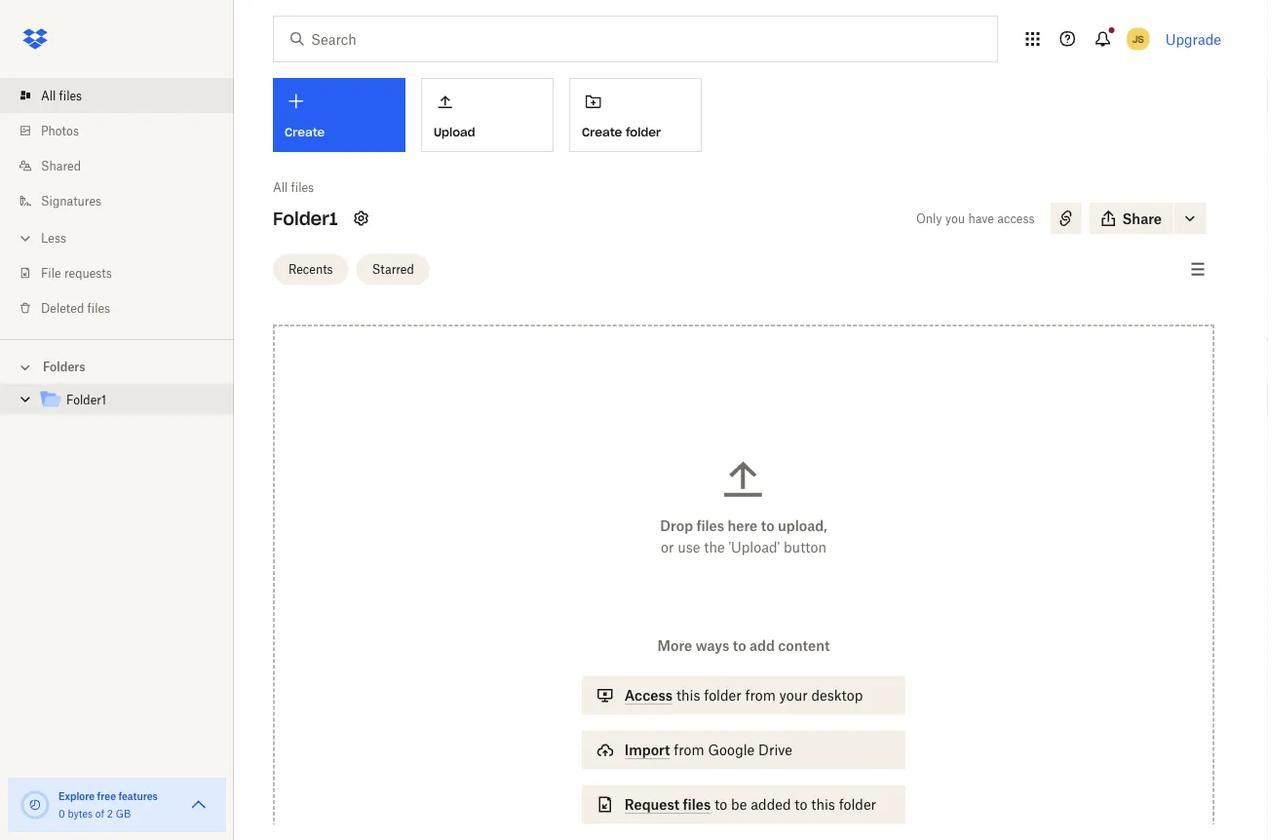 Task type: describe. For each thing, give the bounding box(es) containing it.
js
[[1133, 33, 1145, 45]]

0 vertical spatial all files link
[[16, 78, 234, 113]]

folder settings image
[[349, 207, 373, 230]]

files inside drop files here to upload, or use the 'upload' button
[[697, 518, 725, 535]]

deleted
[[41, 301, 84, 316]]

button
[[784, 539, 827, 556]]

upload
[[434, 125, 476, 140]]

folder inside 'button'
[[626, 125, 661, 140]]

shared
[[41, 159, 81, 173]]

2
[[107, 808, 113, 820]]

file
[[41, 266, 61, 280]]

access
[[998, 211, 1035, 226]]

free
[[97, 791, 116, 803]]

more ways to add content element
[[578, 635, 910, 841]]

drop
[[661, 518, 694, 535]]

use
[[678, 539, 701, 556]]

desktop
[[812, 688, 863, 704]]

content
[[779, 638, 830, 654]]

0 horizontal spatial this
[[677, 688, 701, 704]]

ways
[[696, 638, 730, 654]]

dropbox image
[[16, 20, 55, 59]]

all inside list item
[[41, 88, 56, 103]]

starred
[[372, 262, 414, 277]]

files down create dropdown button
[[291, 180, 314, 195]]

create for create folder
[[582, 125, 623, 140]]

recents button
[[273, 254, 349, 285]]

create folder button
[[570, 78, 702, 152]]

be
[[732, 797, 748, 813]]

more
[[658, 638, 693, 654]]

more ways to add content
[[658, 638, 830, 654]]

import from google drive
[[625, 742, 793, 759]]

deleted files
[[41, 301, 110, 316]]

photos link
[[16, 113, 234, 148]]

all files list item
[[0, 78, 234, 113]]

1 vertical spatial from
[[674, 742, 705, 759]]

upload button
[[421, 78, 554, 152]]

0 vertical spatial from
[[746, 688, 776, 704]]

drive
[[759, 742, 793, 759]]

requests
[[64, 266, 112, 280]]

1 vertical spatial all
[[273, 180, 288, 195]]

folder1 link
[[39, 388, 218, 414]]

recents
[[289, 262, 333, 277]]

starred button
[[357, 254, 430, 285]]

'upload'
[[729, 539, 781, 556]]

1 horizontal spatial all files link
[[273, 178, 314, 197]]

to inside drop files here to upload, or use the 'upload' button
[[761, 518, 775, 535]]

file requests
[[41, 266, 112, 280]]



Task type: vqa. For each thing, say whether or not it's contained in the screenshot.
Creativity
no



Task type: locate. For each thing, give the bounding box(es) containing it.
less
[[41, 231, 66, 245]]

from
[[746, 688, 776, 704], [674, 742, 705, 759]]

all up photos
[[41, 88, 56, 103]]

explore
[[59, 791, 95, 803]]

all files link
[[16, 78, 234, 113], [273, 178, 314, 197]]

access
[[625, 688, 673, 704]]

google
[[709, 742, 755, 759]]

to right added
[[795, 797, 808, 813]]

folder down ways
[[705, 688, 742, 704]]

0 horizontal spatial create
[[285, 125, 325, 140]]

folder down search in folder "dropbox" text box
[[626, 125, 661, 140]]

quota usage element
[[20, 790, 51, 821]]

to right here
[[761, 518, 775, 535]]

have
[[969, 211, 995, 226]]

folder
[[626, 125, 661, 140], [705, 688, 742, 704], [839, 797, 877, 813]]

files right deleted
[[87, 301, 110, 316]]

drop files here to upload, or use the 'upload' button
[[661, 518, 828, 556]]

0 vertical spatial folder
[[626, 125, 661, 140]]

import
[[625, 742, 671, 759]]

create
[[582, 125, 623, 140], [285, 125, 325, 140]]

0 vertical spatial all files
[[41, 88, 82, 103]]

0 horizontal spatial all
[[41, 88, 56, 103]]

to left add
[[733, 638, 747, 654]]

files up the
[[697, 518, 725, 535]]

this right added
[[812, 797, 836, 813]]

file requests link
[[16, 256, 234, 291]]

add
[[750, 638, 775, 654]]

0 horizontal spatial from
[[674, 742, 705, 759]]

folder1
[[273, 207, 338, 230], [66, 393, 106, 408]]

request files to be added to this folder
[[625, 797, 877, 813]]

create for create
[[285, 125, 325, 140]]

added
[[751, 797, 792, 813]]

folder1 up recents
[[273, 207, 338, 230]]

all up recents button
[[273, 180, 288, 195]]

upgrade
[[1166, 31, 1222, 47]]

Search in folder "Dropbox" text field
[[311, 28, 958, 50]]

all files link up 'shared' link
[[16, 78, 234, 113]]

share button
[[1090, 203, 1174, 234]]

features
[[118, 791, 158, 803]]

photos
[[41, 123, 79, 138]]

to
[[761, 518, 775, 535], [733, 638, 747, 654], [715, 797, 728, 813], [795, 797, 808, 813]]

signatures
[[41, 194, 102, 208]]

list
[[0, 66, 234, 339]]

0 vertical spatial this
[[677, 688, 701, 704]]

0
[[59, 808, 65, 820]]

files
[[59, 88, 82, 103], [291, 180, 314, 195], [87, 301, 110, 316], [697, 518, 725, 535], [683, 797, 711, 813]]

0 horizontal spatial folder
[[626, 125, 661, 140]]

1 horizontal spatial folder1
[[273, 207, 338, 230]]

folder right added
[[839, 797, 877, 813]]

2 horizontal spatial folder
[[839, 797, 877, 813]]

only
[[917, 211, 943, 226]]

files left be
[[683, 797, 711, 813]]

explore free features 0 bytes of 2 gb
[[59, 791, 158, 820]]

0 horizontal spatial all files
[[41, 88, 82, 103]]

or
[[661, 539, 674, 556]]

all files link up recents
[[273, 178, 314, 197]]

2 vertical spatial folder
[[839, 797, 877, 813]]

deleted files link
[[16, 291, 234, 326]]

1 horizontal spatial folder
[[705, 688, 742, 704]]

to left be
[[715, 797, 728, 813]]

all files up photos
[[41, 88, 82, 103]]

1 horizontal spatial all
[[273, 180, 288, 195]]

upload,
[[778, 518, 828, 535]]

of
[[95, 808, 104, 820]]

request
[[625, 797, 680, 813]]

all files up recents
[[273, 180, 314, 195]]

create button
[[273, 78, 406, 152]]

folders
[[43, 360, 85, 375]]

this
[[677, 688, 701, 704], [812, 797, 836, 813]]

0 horizontal spatial folder1
[[66, 393, 106, 408]]

1 horizontal spatial create
[[582, 125, 623, 140]]

bytes
[[68, 808, 93, 820]]

signatures link
[[16, 183, 234, 218]]

all
[[41, 88, 56, 103], [273, 180, 288, 195]]

files inside list item
[[59, 88, 82, 103]]

files inside more ways to add content element
[[683, 797, 711, 813]]

js button
[[1123, 23, 1155, 55]]

your
[[780, 688, 808, 704]]

folder1 down folders
[[66, 393, 106, 408]]

all files inside list item
[[41, 88, 82, 103]]

create inside create dropdown button
[[285, 125, 325, 140]]

folders button
[[0, 352, 234, 381]]

less image
[[16, 229, 35, 248]]

1 vertical spatial all files link
[[273, 178, 314, 197]]

list containing all files
[[0, 66, 234, 339]]

0 horizontal spatial all files link
[[16, 78, 234, 113]]

you
[[946, 211, 966, 226]]

upgrade link
[[1166, 31, 1222, 47]]

access this folder from your desktop
[[625, 688, 863, 704]]

the
[[705, 539, 725, 556]]

share
[[1123, 210, 1163, 227]]

create inside create folder 'button'
[[582, 125, 623, 140]]

1 horizontal spatial this
[[812, 797, 836, 813]]

gb
[[116, 808, 131, 820]]

0 vertical spatial all
[[41, 88, 56, 103]]

this right access
[[677, 688, 701, 704]]

from left your
[[746, 688, 776, 704]]

from right import
[[674, 742, 705, 759]]

all files
[[41, 88, 82, 103], [273, 180, 314, 195]]

1 vertical spatial all files
[[273, 180, 314, 195]]

1 vertical spatial this
[[812, 797, 836, 813]]

create folder
[[582, 125, 661, 140]]

1 horizontal spatial from
[[746, 688, 776, 704]]

shared link
[[16, 148, 234, 183]]

1 horizontal spatial all files
[[273, 180, 314, 195]]

files up photos
[[59, 88, 82, 103]]

here
[[728, 518, 758, 535]]

1 vertical spatial folder
[[705, 688, 742, 704]]

only you have access
[[917, 211, 1035, 226]]

0 vertical spatial folder1
[[273, 207, 338, 230]]

1 vertical spatial folder1
[[66, 393, 106, 408]]



